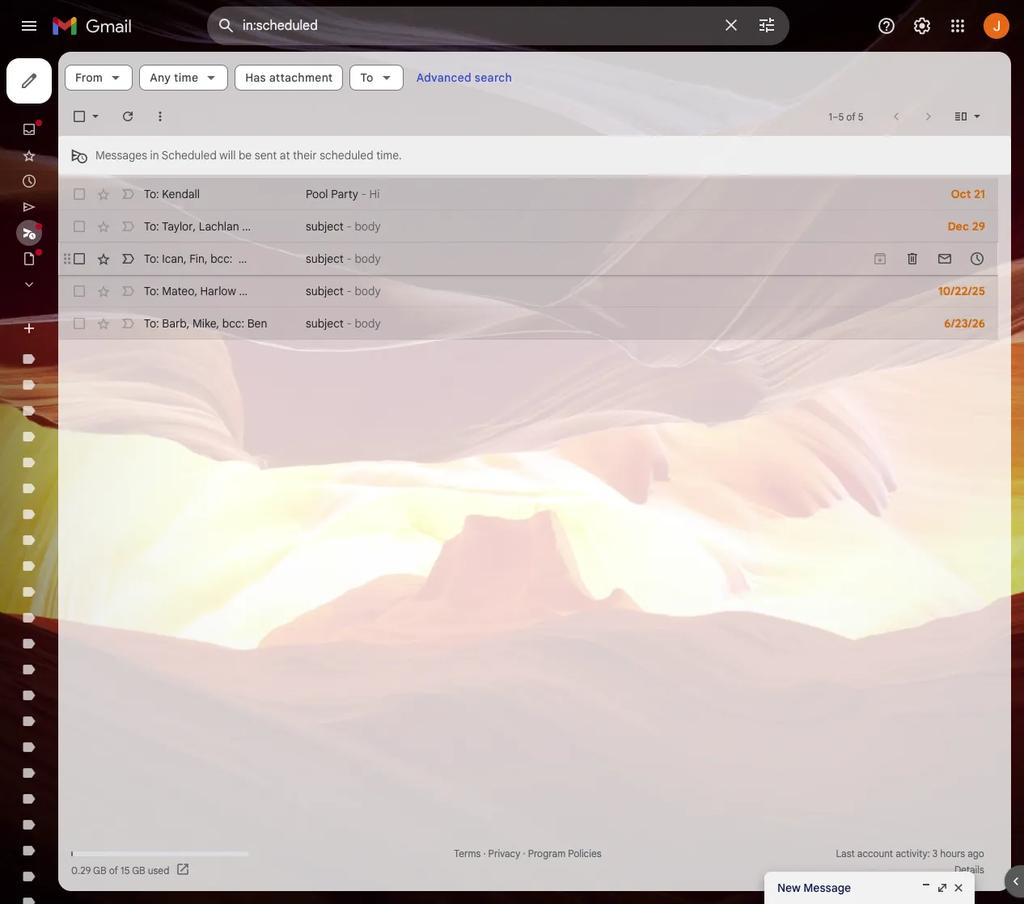 Task type: describe. For each thing, give the bounding box(es) containing it.
kendall
[[162, 187, 200, 201]]

to: barb , mike , bcc : ben
[[144, 316, 267, 331]]

body for harlow
[[355, 284, 381, 299]]

1
[[829, 110, 832, 123]]

main menu image
[[19, 16, 39, 36]]

harlow
[[200, 284, 236, 299]]

barb
[[162, 316, 187, 331]]

to: mateo , harlow ...
[[144, 284, 248, 299]]

time
[[174, 70, 198, 85]]

new message
[[777, 881, 851, 896]]

2 gb from the left
[[132, 864, 145, 876]]

- for fin
[[347, 252, 352, 266]]

mateo
[[162, 284, 194, 299]]

subject for harlow
[[306, 284, 344, 299]]

3
[[932, 848, 938, 860]]

hi
[[369, 187, 380, 201]]

oct
[[951, 187, 971, 201]]

bcc for fin
[[210, 252, 230, 266]]

- for mike
[[347, 316, 352, 331]]

0.29 gb of 15 gb used
[[71, 864, 169, 876]]

to: for to: barb , mike , bcc : ben
[[144, 316, 159, 331]]

settings image
[[912, 16, 932, 36]]

close image
[[952, 882, 965, 895]]

... for to: taylor , lachlan ...
[[242, 219, 251, 234]]

their
[[293, 148, 317, 163]]

more image
[[152, 108, 168, 125]]

... for to: mateo , harlow ...
[[239, 284, 248, 299]]

any
[[150, 70, 171, 85]]

toolbar inside "row"
[[864, 251, 993, 267]]

to button
[[350, 65, 403, 91]]

subject for lachlan
[[306, 219, 344, 234]]

to: for to: kendall
[[144, 187, 159, 201]]

terms
[[454, 848, 481, 860]]

mike
[[192, 316, 216, 331]]

29
[[972, 219, 985, 234]]

3 row from the top
[[58, 243, 998, 275]]

pool
[[306, 187, 328, 201]]

support image
[[877, 16, 896, 36]]

subject - body for harlow
[[306, 284, 381, 299]]

advanced search options image
[[751, 9, 783, 41]]

to
[[360, 70, 373, 85]]

1 row from the top
[[58, 178, 998, 210]]

body for fin
[[355, 252, 381, 266]]

main content containing from
[[58, 52, 1011, 891]]

to: taylor , lachlan ...
[[144, 219, 251, 234]]

21
[[974, 187, 985, 201]]

0.29
[[71, 864, 91, 876]]

will
[[220, 148, 236, 163]]

, for fin
[[184, 252, 187, 266]]

6/23/26
[[944, 316, 985, 331]]

last account activity: 3 hours ago details
[[836, 848, 984, 876]]

details link
[[955, 864, 984, 876]]

2 · from the left
[[523, 848, 525, 860]]

fin
[[189, 252, 205, 266]]

1 5 from the left
[[838, 110, 844, 123]]

: for ben
[[241, 316, 244, 331]]

search
[[475, 70, 512, 85]]

1 vertical spatial ...
[[238, 252, 247, 266]]

subject for mike
[[306, 316, 344, 331]]

4 row from the top
[[58, 275, 998, 307]]

subject for fin
[[306, 252, 344, 266]]

advanced search button
[[410, 63, 519, 92]]

1 gb from the left
[[93, 864, 106, 876]]

subject - body for mike
[[306, 316, 381, 331]]

Search mail text field
[[243, 18, 712, 34]]

terms link
[[454, 848, 481, 860]]

oct 21
[[951, 187, 985, 201]]

account
[[857, 848, 893, 860]]

activity:
[[896, 848, 930, 860]]

time.
[[376, 148, 402, 163]]

lachlan
[[199, 219, 239, 234]]

to: ican , fin , bcc : ...
[[144, 252, 247, 266]]

- for harlow
[[347, 284, 352, 299]]

from
[[75, 70, 103, 85]]

: for ...
[[230, 252, 233, 266]]



Task type: locate. For each thing, give the bounding box(es) containing it.
1 subject - body from the top
[[306, 219, 381, 234]]

2 row from the top
[[58, 210, 998, 243]]

not important switch
[[120, 283, 136, 299], [120, 315, 136, 332]]

0 vertical spatial not important switch
[[120, 283, 136, 299]]

attachment
[[269, 70, 333, 85]]

scheduled
[[320, 148, 373, 163]]

:
[[230, 252, 233, 266], [241, 316, 244, 331]]

navigation
[[0, 52, 194, 904]]

terms · privacy · program policies
[[454, 848, 601, 860]]

2 subject from the top
[[306, 252, 344, 266]]

5 right the –
[[858, 110, 863, 123]]

bcc left ben
[[222, 316, 241, 331]]

not important switch left barb
[[120, 315, 136, 332]]

4 subject - body from the top
[[306, 316, 381, 331]]

,
[[193, 219, 196, 234], [184, 252, 187, 266], [205, 252, 208, 266], [194, 284, 197, 299], [187, 316, 190, 331], [216, 316, 219, 331]]

None search field
[[207, 6, 790, 45]]

to: left the kendall
[[144, 187, 159, 201]]

3 subject from the top
[[306, 284, 344, 299]]

footer containing terms
[[58, 846, 998, 879]]

clear search image
[[715, 9, 747, 41]]

... right 'harlow'
[[239, 284, 248, 299]]

1 horizontal spatial gb
[[132, 864, 145, 876]]

to: kendall
[[144, 187, 200, 201]]

· right terms link
[[483, 848, 486, 860]]

cell inside "row"
[[851, 251, 864, 267]]

in
[[150, 148, 159, 163]]

2 to: from the top
[[144, 219, 159, 234]]

bcc right fin
[[210, 252, 230, 266]]

pop out image
[[936, 882, 949, 895]]

bcc for mike
[[222, 316, 241, 331]]

be
[[239, 148, 252, 163]]

4 subject from the top
[[306, 316, 344, 331]]

of left 15
[[109, 864, 118, 876]]

0 vertical spatial of
[[846, 110, 856, 123]]

4 to: from the top
[[144, 284, 159, 299]]

0 vertical spatial :
[[230, 252, 233, 266]]

not important switch for barb
[[120, 315, 136, 332]]

taylor
[[162, 219, 193, 234]]

0 horizontal spatial of
[[109, 864, 118, 876]]

dec 29
[[948, 219, 985, 234]]

, for mike
[[187, 316, 190, 331]]

- for lachlan
[[347, 219, 352, 234]]

5 right 1
[[838, 110, 844, 123]]

main content
[[58, 52, 1011, 891]]

1 · from the left
[[483, 848, 486, 860]]

None checkbox
[[71, 108, 87, 125], [71, 186, 87, 202], [71, 108, 87, 125], [71, 186, 87, 202]]

toggle split pane mode image
[[953, 108, 969, 125]]

...
[[242, 219, 251, 234], [238, 252, 247, 266], [239, 284, 248, 299]]

subject - body for lachlan
[[306, 219, 381, 234]]

15
[[121, 864, 130, 876]]

gb
[[93, 864, 106, 876], [132, 864, 145, 876]]

to:
[[144, 187, 159, 201], [144, 219, 159, 234], [144, 252, 159, 266], [144, 284, 159, 299], [144, 316, 159, 331]]

gb right 15
[[132, 864, 145, 876]]

details
[[955, 864, 984, 876]]

1 horizontal spatial 5
[[858, 110, 863, 123]]

subject - body
[[306, 219, 381, 234], [306, 252, 381, 266], [306, 284, 381, 299], [306, 316, 381, 331]]

3 subject - body from the top
[[306, 284, 381, 299]]

None checkbox
[[71, 218, 87, 235], [71, 251, 87, 267], [71, 218, 87, 235], [71, 251, 87, 267]]

3 to: from the top
[[144, 252, 159, 266]]

0 horizontal spatial gb
[[93, 864, 106, 876]]

used
[[148, 864, 169, 876]]

from button
[[65, 65, 133, 91]]

follow link to manage storage image
[[176, 862, 192, 879]]

, left fin
[[184, 252, 187, 266]]

has attachment
[[245, 70, 333, 85]]

to: left taylor
[[144, 219, 159, 234]]

5
[[838, 110, 844, 123], [858, 110, 863, 123]]

program
[[528, 848, 566, 860]]

any time button
[[139, 65, 228, 91]]

message
[[804, 881, 851, 896]]

0 horizontal spatial 5
[[838, 110, 844, 123]]

... down lachlan
[[238, 252, 247, 266]]

ben
[[247, 316, 267, 331]]

ago
[[968, 848, 984, 860]]

, for lachlan
[[193, 219, 196, 234]]

body for lachlan
[[355, 219, 381, 234]]

subject - body for fin
[[306, 252, 381, 266]]

ican
[[162, 252, 184, 266]]

not important switch for mateo
[[120, 283, 136, 299]]

row
[[58, 178, 998, 210], [58, 210, 998, 243], [58, 243, 998, 275], [58, 275, 998, 307], [58, 307, 998, 340]]

1 horizontal spatial :
[[241, 316, 244, 331]]

cell
[[851, 251, 864, 267]]

policies
[[568, 848, 601, 860]]

2 5 from the left
[[858, 110, 863, 123]]

0 horizontal spatial :
[[230, 252, 233, 266]]

body
[[355, 219, 381, 234], [355, 252, 381, 266], [355, 284, 381, 299], [355, 316, 381, 331]]

messages
[[95, 148, 147, 163]]

·
[[483, 848, 486, 860], [523, 848, 525, 860]]

to: left ican
[[144, 252, 159, 266]]

messages in scheduled will be sent at their scheduled time.
[[95, 148, 402, 163]]

privacy
[[488, 848, 520, 860]]

footer
[[58, 846, 998, 879]]

has
[[245, 70, 266, 85]]

2 vertical spatial ...
[[239, 284, 248, 299]]

of right the –
[[846, 110, 856, 123]]

1 body from the top
[[355, 219, 381, 234]]

refresh image
[[120, 108, 136, 125]]

scheduled
[[162, 148, 217, 163]]

0 vertical spatial ...
[[242, 219, 251, 234]]

1 horizontal spatial of
[[846, 110, 856, 123]]

4 body from the top
[[355, 316, 381, 331]]

advanced
[[416, 70, 472, 85]]

2 not important switch from the top
[[120, 315, 136, 332]]

, left lachlan
[[193, 219, 196, 234]]

: left ben
[[241, 316, 244, 331]]

sent
[[255, 148, 277, 163]]

, down 'harlow'
[[216, 316, 219, 331]]

body for mike
[[355, 316, 381, 331]]

hours
[[940, 848, 965, 860]]

–
[[832, 110, 838, 123]]

10/22/25
[[938, 284, 985, 299]]

minimize image
[[920, 882, 933, 895]]

, for harlow
[[194, 284, 197, 299]]

3 body from the top
[[355, 284, 381, 299]]

privacy link
[[488, 848, 520, 860]]

to: for to: ican , fin , bcc : ...
[[144, 252, 159, 266]]

2 subject - body from the top
[[306, 252, 381, 266]]

toolbar
[[864, 251, 993, 267]]

0 horizontal spatial ·
[[483, 848, 486, 860]]

2 body from the top
[[355, 252, 381, 266]]

to: for to: taylor , lachlan ...
[[144, 219, 159, 234]]

at
[[280, 148, 290, 163]]

1 vertical spatial bcc
[[222, 316, 241, 331]]

subject
[[306, 219, 344, 234], [306, 252, 344, 266], [306, 284, 344, 299], [306, 316, 344, 331]]

gb right 0.29 at the bottom left of page
[[93, 864, 106, 876]]

to: for to: mateo , harlow ...
[[144, 284, 159, 299]]

, left 'harlow'
[[194, 284, 197, 299]]

search mail image
[[212, 11, 241, 40]]

1 not important switch from the top
[[120, 283, 136, 299]]

1 – 5 of 5
[[829, 110, 863, 123]]

1 horizontal spatial ·
[[523, 848, 525, 860]]

to: left mateo
[[144, 284, 159, 299]]

1 to: from the top
[[144, 187, 159, 201]]

of inside 'footer'
[[109, 864, 118, 876]]

not important switch left mateo
[[120, 283, 136, 299]]

bcc
[[210, 252, 230, 266], [222, 316, 241, 331]]

, right ican
[[205, 252, 208, 266]]

any time
[[150, 70, 198, 85]]

party
[[331, 187, 358, 201]]

to: left barb
[[144, 316, 159, 331]]

pool party - hi
[[306, 187, 380, 201]]

: right fin
[[230, 252, 233, 266]]

program policies link
[[528, 848, 601, 860]]

last
[[836, 848, 855, 860]]

... right lachlan
[[242, 219, 251, 234]]

1 vertical spatial not important switch
[[120, 315, 136, 332]]

dec
[[948, 219, 969, 234]]

advanced search
[[416, 70, 512, 85]]

, left mike
[[187, 316, 190, 331]]

has attachment button
[[235, 65, 343, 91]]

5 row from the top
[[58, 307, 998, 340]]

gmail image
[[52, 10, 140, 42]]

0 vertical spatial bcc
[[210, 252, 230, 266]]

1 subject from the top
[[306, 219, 344, 234]]

1 vertical spatial :
[[241, 316, 244, 331]]

· right privacy
[[523, 848, 525, 860]]

-
[[361, 187, 366, 201], [347, 219, 352, 234], [347, 252, 352, 266], [347, 284, 352, 299], [347, 316, 352, 331]]

new
[[777, 881, 801, 896]]

5 to: from the top
[[144, 316, 159, 331]]

of
[[846, 110, 856, 123], [109, 864, 118, 876]]

1 vertical spatial of
[[109, 864, 118, 876]]



Task type: vqa. For each thing, say whether or not it's contained in the screenshot.
grid at left
no



